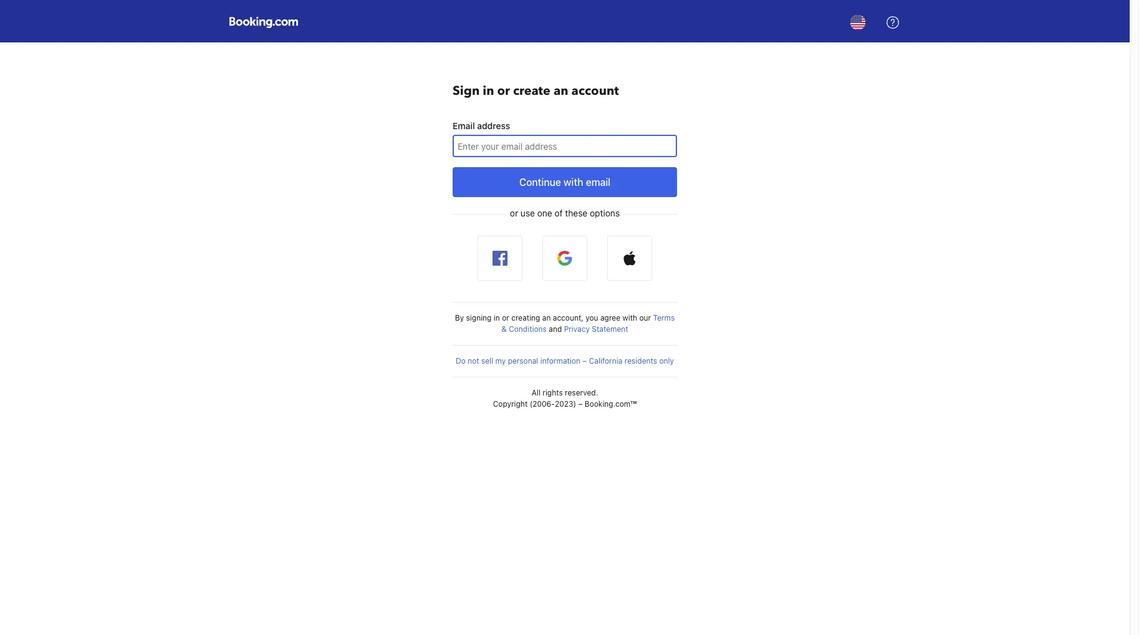 Task type: describe. For each thing, give the bounding box(es) containing it.
&
[[502, 324, 507, 334]]

Email address email field
[[453, 135, 677, 157]]

reserved
[[565, 388, 596, 397]]

(2006-
[[530, 399, 555, 409]]

1 horizontal spatial an
[[554, 82, 569, 99]]

use
[[521, 208, 535, 218]]

information
[[541, 356, 581, 366]]

california
[[589, 356, 623, 366]]

continue with email
[[520, 177, 611, 188]]

and privacy statement
[[547, 324, 629, 334]]

do
[[456, 356, 466, 366]]

sign in or create an account
[[453, 82, 619, 99]]

1 vertical spatial or
[[510, 208, 518, 218]]

by
[[455, 313, 464, 323]]

privacy
[[564, 324, 590, 334]]

sign
[[453, 82, 480, 99]]

0 vertical spatial or
[[497, 82, 510, 99]]

options
[[590, 208, 620, 218]]

personal
[[508, 356, 539, 366]]

only
[[660, 356, 674, 366]]

continue
[[520, 177, 561, 188]]

1 horizontal spatial with
[[623, 313, 638, 323]]

or use one of these options
[[510, 208, 620, 218]]

continue with email button
[[453, 167, 677, 197]]

and
[[549, 324, 562, 334]]

terms & conditions
[[502, 313, 675, 334]]

terms
[[653, 313, 675, 323]]

by signing in or creating an account, you agree with our
[[455, 313, 653, 323]]

create
[[513, 82, 551, 99]]

residents
[[625, 356, 658, 366]]

rights
[[543, 388, 563, 397]]



Task type: vqa. For each thing, say whether or not it's contained in the screenshot.
of in the left of the page
yes



Task type: locate. For each thing, give the bounding box(es) containing it.
with inside continue with email button
[[564, 177, 584, 188]]

privacy statement link
[[564, 324, 629, 334]]

account
[[572, 82, 619, 99]]

1 vertical spatial an
[[543, 313, 551, 323]]

my
[[496, 356, 506, 366]]

an up and
[[543, 313, 551, 323]]

1 vertical spatial with
[[623, 313, 638, 323]]

0 vertical spatial an
[[554, 82, 569, 99]]

an right create
[[554, 82, 569, 99]]

0 horizontal spatial an
[[543, 313, 551, 323]]

email
[[453, 120, 475, 131]]

these
[[565, 208, 588, 218]]

0 vertical spatial in
[[483, 82, 494, 99]]

all
[[532, 388, 541, 397]]

email
[[586, 177, 611, 188]]

0 horizontal spatial with
[[564, 177, 584, 188]]

conditions
[[509, 324, 547, 334]]

address
[[477, 120, 510, 131]]

2 vertical spatial or
[[502, 313, 510, 323]]

in
[[483, 82, 494, 99], [494, 313, 500, 323]]

terms & conditions link
[[502, 313, 675, 334]]

sell
[[482, 356, 494, 366]]

statement
[[592, 324, 629, 334]]

copyright
[[493, 399, 528, 409]]

1 vertical spatial –
[[579, 399, 583, 409]]

account,
[[553, 313, 584, 323]]

– left california
[[583, 356, 587, 366]]

0 vertical spatial –
[[583, 356, 587, 366]]

in right signing
[[494, 313, 500, 323]]

creating
[[512, 313, 540, 323]]

or left use
[[510, 208, 518, 218]]

with left the email
[[564, 177, 584, 188]]

our
[[640, 313, 651, 323]]

0 vertical spatial with
[[564, 177, 584, 188]]

with left our
[[623, 313, 638, 323]]

– down reserved at the bottom
[[579, 399, 583, 409]]

do not sell my personal information – california residents only
[[456, 356, 674, 366]]

2023)
[[555, 399, 576, 409]]

agree
[[601, 313, 621, 323]]

–
[[583, 356, 587, 366], [579, 399, 583, 409]]

an
[[554, 82, 569, 99], [543, 313, 551, 323]]

not
[[468, 356, 479, 366]]

signing
[[466, 313, 492, 323]]

1 vertical spatial in
[[494, 313, 500, 323]]

one
[[538, 208, 553, 218]]

or
[[497, 82, 510, 99], [510, 208, 518, 218], [502, 313, 510, 323]]

you
[[586, 313, 599, 323]]

in right sign
[[483, 82, 494, 99]]

do not sell my personal information – california residents only link
[[456, 356, 674, 366]]

.
[[596, 388, 598, 397]]

or left create
[[497, 82, 510, 99]]

with
[[564, 177, 584, 188], [623, 313, 638, 323]]

all rights reserved . copyright (2006-2023) – booking.com™
[[493, 388, 637, 409]]

email address
[[453, 120, 510, 131]]

– inside all rights reserved . copyright (2006-2023) – booking.com™
[[579, 399, 583, 409]]

or up &
[[502, 313, 510, 323]]

booking.com™
[[585, 399, 637, 409]]

of
[[555, 208, 563, 218]]



